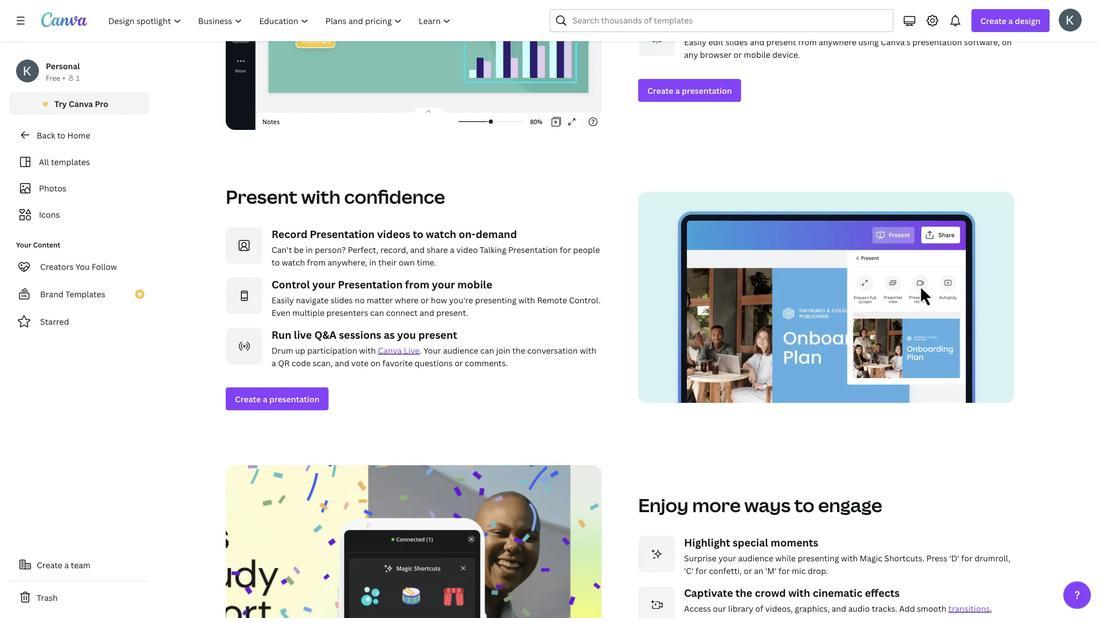 Task type: vqa. For each thing, say whether or not it's contained in the screenshot.
Presentation inside 'Control your Presentation from your mobile Easily navigate slides no matter where or how you're presenting with Remote Control. Even multiple presenters can connect and present.'
yes



Task type: describe. For each thing, give the bounding box(es) containing it.
our
[[713, 604, 726, 615]]

easily inside collaborate, edit, and present on-the-go easily edit slides and present from anywhere using canva's presentation software, on any browser or mobile device.
[[684, 36, 707, 47]]

easily inside control your presentation from your mobile easily navigate slides no matter where or how you're presenting with remote control. even multiple presenters can connect and present.
[[272, 295, 294, 306]]

using inside , animations, & one-click motion effects using
[[834, 616, 854, 619]]

drum up participation with canva live
[[272, 345, 419, 356]]

kendall parks image
[[1059, 8, 1082, 31]]

scan,
[[313, 358, 333, 369]]

from inside collaborate, edit, and present on-the-go easily edit slides and present from anywhere using canva's presentation software, on any browser or mobile device.
[[798, 36, 817, 47]]

to right videos
[[413, 227, 424, 241]]

templates
[[65, 289, 105, 300]]

create a design button
[[971, 9, 1050, 32]]

graphics,
[[795, 604, 830, 615]]

create inside button
[[37, 560, 62, 571]]

collaborate,
[[684, 19, 746, 33]]

from inside record presentation videos to watch on-demand can't be in person? perfect, record, and share a video talking presentation for people to watch from anywhere, in their own time.
[[307, 257, 326, 268]]

creators
[[40, 262, 74, 272]]

tracks.
[[872, 604, 897, 615]]

remote
[[537, 295, 567, 306]]

collaborate, edit, and present on-the-go image
[[638, 19, 675, 56]]

transitions link
[[949, 604, 990, 615]]

home
[[67, 130, 90, 141]]

create a team
[[37, 560, 90, 571]]

0 horizontal spatial your
[[312, 278, 335, 292]]

1
[[76, 73, 80, 83]]

with inside . your audience can join the conversation with a qr code scan, and vote on favorite questions or comments.
[[580, 345, 596, 356]]

mic
[[792, 566, 806, 577]]

•
[[63, 73, 65, 83]]

follow
[[92, 262, 117, 272]]

creators you follow
[[40, 262, 117, 272]]

software,
[[964, 36, 1000, 47]]

for down while
[[779, 566, 790, 577]]

back
[[37, 130, 55, 141]]

sessions
[[339, 328, 381, 342]]

can't
[[272, 244, 292, 255]]

on inside . your audience can join the conversation with a qr code scan, and vote on favorite questions or comments.
[[371, 358, 381, 369]]

for inside record presentation videos to watch on-demand can't be in person? perfect, record, and share a video talking presentation for people to watch from anywhere, in their own time.
[[560, 244, 571, 255]]

free •
[[46, 73, 65, 83]]

click
[[756, 616, 773, 619]]

templates
[[51, 157, 90, 168]]

trash
[[37, 593, 58, 604]]

creators you follow link
[[9, 256, 149, 278]]

using inside collaborate, edit, and present on-the-go easily edit slides and present from anywhere using canva's presentation software, on any browser or mobile device.
[[858, 36, 879, 47]]

0 horizontal spatial create a presentation link
[[226, 388, 329, 411]]

library
[[728, 604, 753, 615]]

top level navigation element
[[101, 9, 460, 32]]

all
[[39, 157, 49, 168]]

with up "record"
[[301, 184, 340, 209]]

all templates
[[39, 157, 90, 168]]

captivate the crowd with cinematic effects
[[684, 586, 900, 600]]

device.
[[772, 49, 800, 60]]

1 horizontal spatial create a presentation
[[648, 85, 732, 96]]

run
[[272, 328, 291, 342]]

to down can't
[[272, 257, 280, 268]]

as
[[384, 328, 395, 342]]

control your presentation from your mobile easily navigate slides no matter where or how you're presenting with remote control. even multiple presenters can connect and present.
[[272, 278, 601, 318]]

on inside collaborate, edit, and present on-the-go easily edit slides and present from anywhere using canva's presentation software, on any browser or mobile device.
[[1002, 36, 1012, 47]]

1 horizontal spatial the
[[736, 586, 752, 600]]

edit,
[[749, 19, 772, 33]]

for right 'c'
[[696, 566, 707, 577]]

effects inside , animations, & one-click motion effects using
[[805, 616, 832, 619]]

brand templates
[[40, 289, 105, 300]]

record
[[272, 227, 307, 241]]

create a design
[[981, 15, 1041, 26]]

person?
[[315, 244, 346, 255]]

create for the top the create a presentation link
[[648, 85, 674, 96]]

access
[[684, 604, 711, 615]]

presentation inside control your presentation from your mobile easily navigate slides no matter where or how you're presenting with remote control. even multiple presenters can connect and present.
[[338, 278, 403, 292]]

browser
[[700, 49, 732, 60]]

can inside control your presentation from your mobile easily navigate slides no matter where or how you're presenting with remote control. even multiple presenters can connect and present.
[[370, 307, 384, 318]]

present
[[226, 184, 298, 209]]

a inside button
[[64, 560, 69, 571]]

or inside collaborate, edit, and present on-the-go easily edit slides and present from anywhere using canva's presentation software, on any browser or mobile device.
[[734, 49, 742, 60]]

engage
[[818, 493, 882, 518]]

your for control
[[432, 278, 455, 292]]

your inside . your audience can join the conversation with a qr code scan, and vote on favorite questions or comments.
[[424, 345, 441, 356]]

from inside control your presentation from your mobile easily navigate slides no matter where or how you're presenting with remote control. even multiple presenters can connect and present.
[[405, 278, 429, 292]]

comments.
[[465, 358, 508, 369]]

where
[[395, 295, 419, 306]]

pro
[[95, 98, 108, 109]]

demand
[[476, 227, 517, 241]]

team
[[71, 560, 90, 571]]

2 vertical spatial present
[[418, 328, 457, 342]]

anywhere,
[[328, 257, 367, 268]]

back to home link
[[9, 124, 149, 147]]

canva inside try canva pro button
[[69, 98, 93, 109]]

animations,
[[684, 616, 729, 619]]

no
[[355, 295, 365, 306]]

cinematic
[[813, 586, 863, 600]]

enjoy
[[638, 493, 689, 518]]

1 horizontal spatial in
[[369, 257, 376, 268]]

special
[[733, 536, 768, 550]]

mobile inside collaborate, edit, and present on-the-go easily edit slides and present from anywhere using canva's presentation software, on any browser or mobile device.
[[744, 49, 771, 60]]

mobile inside control your presentation from your mobile easily navigate slides no matter where or how you're presenting with remote control. even multiple presenters can connect and present.
[[457, 278, 492, 292]]

highlight special moments image
[[638, 536, 675, 573]]

starred link
[[9, 311, 149, 334]]

of
[[755, 604, 763, 615]]

smooth
[[917, 604, 947, 615]]

content
[[33, 240, 60, 250]]

1 vertical spatial presentation
[[508, 244, 558, 255]]

1 vertical spatial create a presentation
[[235, 394, 320, 405]]

shortcuts.
[[885, 553, 925, 564]]

run live q&a sessions as you present image
[[226, 328, 262, 365]]

0 vertical spatial create a presentation link
[[638, 79, 741, 102]]

slides inside control your presentation from your mobile easily navigate slides no matter where or how you're presenting with remote control. even multiple presenters can connect and present.
[[331, 295, 353, 306]]

confidence
[[344, 184, 445, 209]]

a inside 'dropdown button'
[[1009, 15, 1013, 26]]

live
[[404, 345, 419, 356]]

and inside control your presentation from your mobile easily navigate slides no matter where or how you're presenting with remote control. even multiple presenters can connect and present.
[[420, 307, 434, 318]]

captivate
[[684, 586, 733, 600]]

try canva pro button
[[9, 93, 149, 115]]

for right 'd' on the right
[[961, 553, 973, 564]]

or inside highlight special moments surprise your audience while presenting with magic shortcuts. press 'd' for drumroll, 'c' for confetti, or an 'm' for mic drop.
[[744, 566, 752, 577]]

confetti,
[[709, 566, 742, 577]]

with inside highlight special moments surprise your audience while presenting with magic shortcuts. press 'd' for drumroll, 'c' for confetti, or an 'm' for mic drop.
[[841, 553, 858, 564]]

one-
[[738, 616, 756, 619]]

anywhere
[[819, 36, 857, 47]]

0 horizontal spatial watch
[[282, 257, 305, 268]]

'm'
[[765, 566, 777, 577]]

'd'
[[949, 553, 959, 564]]

with up graphics,
[[788, 586, 810, 600]]

0 vertical spatial presentation
[[310, 227, 375, 241]]

the-
[[854, 19, 875, 33]]

control your presentation from your mobile image
[[226, 278, 262, 315]]

q&a
[[314, 328, 336, 342]]

slides inside collaborate, edit, and present on-the-go easily edit slides and present from anywhere using canva's presentation software, on any browser or mobile device.
[[726, 36, 748, 47]]

and inside record presentation videos to watch on-demand can't be in person? perfect, record, and share a video talking presentation for people to watch from anywhere, in their own time.
[[410, 244, 425, 255]]



Task type: locate. For each thing, give the bounding box(es) containing it.
create for "create a design" 'dropdown button'
[[981, 15, 1007, 26]]

matter
[[367, 295, 393, 306]]

all templates link
[[16, 151, 142, 173]]

0 vertical spatial the
[[512, 345, 525, 356]]

0 vertical spatial easily
[[684, 36, 707, 47]]

0 vertical spatial watch
[[426, 227, 456, 241]]

0 horizontal spatial in
[[306, 244, 313, 255]]

on- inside collaborate, edit, and present on-the-go easily edit slides and present from anywhere using canva's presentation software, on any browser or mobile device.
[[837, 19, 854, 33]]

your up how
[[432, 278, 455, 292]]

magic
[[860, 553, 883, 564]]

1 vertical spatial present
[[766, 36, 796, 47]]

0 horizontal spatial easily
[[272, 295, 294, 306]]

presenting right you're
[[475, 295, 517, 306]]

on- up video
[[459, 227, 476, 241]]

video
[[456, 244, 478, 255]]

0 vertical spatial present
[[796, 19, 835, 33]]

try canva pro
[[54, 98, 108, 109]]

presentation down demand
[[508, 244, 558, 255]]

or inside control your presentation from your mobile easily navigate slides no matter where or how you're presenting with remote control. even multiple presenters can connect and present.
[[421, 295, 429, 306]]

1 horizontal spatial your
[[432, 278, 455, 292]]

0 vertical spatial on
[[1002, 36, 1012, 47]]

up
[[295, 345, 305, 356]]

or right browser
[[734, 49, 742, 60]]

your up confetti,
[[719, 553, 736, 564]]

presentation down code
[[269, 394, 320, 405]]

qr
[[278, 358, 290, 369]]

to
[[57, 130, 65, 141], [413, 227, 424, 241], [272, 257, 280, 268], [794, 493, 815, 518]]

try
[[54, 98, 67, 109]]

add
[[899, 604, 915, 615]]

a inside . your audience can join the conversation with a qr code scan, and vote on favorite questions or comments.
[[272, 358, 276, 369]]

2 horizontal spatial from
[[798, 36, 817, 47]]

0 horizontal spatial presentation
[[269, 394, 320, 405]]

videos,
[[765, 604, 793, 615]]

0 vertical spatial presentation
[[913, 36, 962, 47]]

access our library of videos, graphics, and audio tracks. add smooth transitions
[[684, 604, 990, 615]]

2 vertical spatial presentation
[[269, 394, 320, 405]]

slides up presenters
[[331, 295, 353, 306]]

watch up share
[[426, 227, 456, 241]]

1 horizontal spatial presenting
[[798, 553, 839, 564]]

0 horizontal spatial the
[[512, 345, 525, 356]]

your content
[[16, 240, 60, 250]]

None search field
[[550, 9, 894, 32]]

0 vertical spatial slides
[[726, 36, 748, 47]]

1 vertical spatial in
[[369, 257, 376, 268]]

1 horizontal spatial on-
[[837, 19, 854, 33]]

back to home
[[37, 130, 90, 141]]

with left magic
[[841, 553, 858, 564]]

or
[[734, 49, 742, 60], [421, 295, 429, 306], [455, 358, 463, 369], [744, 566, 752, 577]]

videos
[[377, 227, 410, 241]]

0 horizontal spatial effects
[[805, 616, 832, 619]]

mobile up you're
[[457, 278, 492, 292]]

canva live link
[[378, 345, 419, 356]]

audience up the comments.
[[443, 345, 478, 356]]

1 vertical spatial your
[[424, 345, 441, 356]]

or right questions at the left bottom
[[455, 358, 463, 369]]

0 horizontal spatial using
[[834, 616, 854, 619]]

presentation
[[913, 36, 962, 47], [682, 85, 732, 96], [269, 394, 320, 405]]

1 horizontal spatial mobile
[[744, 49, 771, 60]]

using down access our library of videos, graphics, and audio tracks. add smooth transitions
[[834, 616, 854, 619]]

go
[[875, 19, 887, 33]]

1 vertical spatial easily
[[272, 295, 294, 306]]

presenting inside control your presentation from your mobile easily navigate slides no matter where or how you're presenting with remote control. even multiple presenters can connect and present.
[[475, 295, 517, 306]]

0 vertical spatial canva
[[69, 98, 93, 109]]

you
[[397, 328, 416, 342]]

presentation inside collaborate, edit, and present on-the-go easily edit slides and present from anywhere using canva's presentation software, on any browser or mobile device.
[[913, 36, 962, 47]]

0 vertical spatial presenting
[[475, 295, 517, 306]]

present up 'anywhere'
[[796, 19, 835, 33]]

can up the comments.
[[480, 345, 494, 356]]

2 horizontal spatial presentation
[[913, 36, 962, 47]]

starred
[[40, 317, 69, 327]]

1 vertical spatial on
[[371, 358, 381, 369]]

record,
[[380, 244, 408, 255]]

1 vertical spatial the
[[736, 586, 752, 600]]

highlight special moments surprise your audience while presenting with magic shortcuts. press 'd' for drumroll, 'c' for confetti, or an 'm' for mic drop.
[[684, 536, 1011, 577]]

1 horizontal spatial using
[[858, 36, 879, 47]]

or left how
[[421, 295, 429, 306]]

your for highlight
[[719, 553, 736, 564]]

create left team
[[37, 560, 62, 571]]

create down collaborate, edit, and present on-the-go image
[[648, 85, 674, 96]]

moments
[[771, 536, 818, 550]]

trash link
[[9, 587, 149, 610]]

more
[[692, 493, 741, 518]]

using down the- on the right of the page
[[858, 36, 879, 47]]

1 vertical spatial using
[[834, 616, 854, 619]]

questions
[[415, 358, 453, 369]]

from up "device."
[[798, 36, 817, 47]]

0 horizontal spatial audience
[[443, 345, 478, 356]]

presenting inside highlight special moments surprise your audience while presenting with magic shortcuts. press 'd' for drumroll, 'c' for confetti, or an 'm' for mic drop.
[[798, 553, 839, 564]]

photos
[[39, 183, 66, 194]]

and up time.
[[410, 244, 425, 255]]

presentation up matter
[[338, 278, 403, 292]]

on down create a design
[[1002, 36, 1012, 47]]

1 vertical spatial from
[[307, 257, 326, 268]]

with inside control your presentation from your mobile easily navigate slides no matter where or how you're presenting with remote control. even multiple presenters can connect and present.
[[518, 295, 535, 306]]

with left the remote
[[518, 295, 535, 306]]

slides
[[726, 36, 748, 47], [331, 295, 353, 306]]

free
[[46, 73, 60, 83]]

present.
[[436, 307, 468, 318]]

0 vertical spatial can
[[370, 307, 384, 318]]

1 vertical spatial audience
[[738, 553, 774, 564]]

and inside . your audience can join the conversation with a qr code scan, and vote on favorite questions or comments.
[[335, 358, 349, 369]]

presentation up person?
[[310, 227, 375, 241]]

0 vertical spatial mobile
[[744, 49, 771, 60]]

with up the vote
[[359, 345, 376, 356]]

enjoy more ways to engage
[[638, 493, 882, 518]]

drum
[[272, 345, 293, 356]]

1 horizontal spatial presentation
[[682, 85, 732, 96]]

. your audience can join the conversation with a qr code scan, and vote on favorite questions or comments.
[[272, 345, 596, 369]]

1 horizontal spatial watch
[[426, 227, 456, 241]]

mobile down edit,
[[744, 49, 771, 60]]

present up "device."
[[766, 36, 796, 47]]

on
[[1002, 36, 1012, 47], [371, 358, 381, 369]]

or inside . your audience can join the conversation with a qr code scan, and vote on favorite questions or comments.
[[455, 358, 463, 369]]

drumroll,
[[975, 553, 1011, 564]]

1 horizontal spatial on
[[1002, 36, 1012, 47]]

canva up favorite
[[378, 345, 402, 356]]

and down cinematic
[[832, 604, 846, 615]]

create a presentation link down qr
[[226, 388, 329, 411]]

0 horizontal spatial on
[[371, 358, 381, 369]]

and down edit,
[[750, 36, 765, 47]]

0 vertical spatial your
[[16, 240, 31, 250]]

can
[[370, 307, 384, 318], [480, 345, 494, 356]]

with
[[301, 184, 340, 209], [518, 295, 535, 306], [359, 345, 376, 356], [580, 345, 596, 356], [841, 553, 858, 564], [788, 586, 810, 600]]

1 horizontal spatial from
[[405, 278, 429, 292]]

0 horizontal spatial mobile
[[457, 278, 492, 292]]

0 horizontal spatial can
[[370, 307, 384, 318]]

1 vertical spatial slides
[[331, 295, 353, 306]]

1 vertical spatial presenting
[[798, 553, 839, 564]]

canva right try
[[69, 98, 93, 109]]

1 horizontal spatial audience
[[738, 553, 774, 564]]

the inside . your audience can join the conversation with a qr code scan, and vote on favorite questions or comments.
[[512, 345, 525, 356]]

crowd
[[755, 586, 786, 600]]

1 vertical spatial mobile
[[457, 278, 492, 292]]

your left 'content'
[[16, 240, 31, 250]]

easily up even
[[272, 295, 294, 306]]

create for the left the create a presentation link
[[235, 394, 261, 405]]

brand templates link
[[9, 283, 149, 306]]

and down drum up participation with canva live
[[335, 358, 349, 369]]

can inside . your audience can join the conversation with a qr code scan, and vote on favorite questions or comments.
[[480, 345, 494, 356]]

create down "run live q&a sessions as you present" image
[[235, 394, 261, 405]]

presenting
[[475, 295, 517, 306], [798, 553, 839, 564]]

watch down the "be"
[[282, 257, 305, 268]]

audience up 'an'
[[738, 553, 774, 564]]

2 vertical spatial from
[[405, 278, 429, 292]]

1 horizontal spatial slides
[[726, 36, 748, 47]]

create up the software,
[[981, 15, 1007, 26]]

0 vertical spatial audience
[[443, 345, 478, 356]]

control.
[[569, 295, 601, 306]]

'c'
[[684, 566, 694, 577]]

and right edit,
[[774, 19, 793, 33]]

from
[[798, 36, 817, 47], [307, 257, 326, 268], [405, 278, 429, 292]]

in
[[306, 244, 313, 255], [369, 257, 376, 268]]

create a presentation down 'any'
[[648, 85, 732, 96]]

share
[[427, 244, 448, 255]]

1 horizontal spatial easily
[[684, 36, 707, 47]]

in left "their"
[[369, 257, 376, 268]]

even
[[272, 307, 290, 318]]

the up the library
[[736, 586, 752, 600]]

0 horizontal spatial canva
[[69, 98, 93, 109]]

your right .
[[424, 345, 441, 356]]

join
[[496, 345, 510, 356]]

0 vertical spatial on-
[[837, 19, 854, 33]]

0 horizontal spatial presenting
[[475, 295, 517, 306]]

1 vertical spatial effects
[[805, 616, 832, 619]]

2 horizontal spatial your
[[719, 553, 736, 564]]

presentation right the canva's
[[913, 36, 962, 47]]

create inside 'dropdown button'
[[981, 15, 1007, 26]]

1 horizontal spatial canva
[[378, 345, 402, 356]]

slides right the edit
[[726, 36, 748, 47]]

on- up 'anywhere'
[[837, 19, 854, 33]]

2 vertical spatial presentation
[[338, 278, 403, 292]]

1 vertical spatial presentation
[[682, 85, 732, 96]]

from up 'where'
[[405, 278, 429, 292]]

drop.
[[808, 566, 828, 577]]

preview of remote control feature on canva presentations image
[[226, 466, 602, 619]]

live
[[294, 328, 312, 342]]

on right the vote
[[371, 358, 381, 369]]

0 horizontal spatial create a presentation
[[235, 394, 320, 405]]

your
[[16, 240, 31, 250], [424, 345, 441, 356]]

1 vertical spatial can
[[480, 345, 494, 356]]

1 vertical spatial watch
[[282, 257, 305, 268]]

from down person?
[[307, 257, 326, 268]]

own
[[399, 257, 415, 268]]

easily up 'any'
[[684, 36, 707, 47]]

presentation down browser
[[682, 85, 732, 96]]

.
[[419, 345, 422, 356]]

or left 'an'
[[744, 566, 752, 577]]

audience inside . your audience can join the conversation with a qr code scan, and vote on favorite questions or comments.
[[443, 345, 478, 356]]

0 horizontal spatial your
[[16, 240, 31, 250]]

create
[[981, 15, 1007, 26], [648, 85, 674, 96], [235, 394, 261, 405], [37, 560, 62, 571]]

can down matter
[[370, 307, 384, 318]]

ways
[[745, 493, 791, 518]]

any
[[684, 49, 698, 60]]

for left people
[[560, 244, 571, 255]]

design
[[1015, 15, 1041, 26]]

your inside highlight special moments surprise your audience while presenting with magic shortcuts. press 'd' for drumroll, 'c' for confetti, or an 'm' for mic drop.
[[719, 553, 736, 564]]

transitions
[[949, 604, 990, 615]]

the
[[512, 345, 525, 356], [736, 586, 752, 600]]

1 horizontal spatial create a presentation link
[[638, 79, 741, 102]]

1 vertical spatial create a presentation link
[[226, 388, 329, 411]]

presentation for the left the create a presentation link
[[269, 394, 320, 405]]

1 vertical spatial canva
[[378, 345, 402, 356]]

effects down graphics,
[[805, 616, 832, 619]]

to right back
[[57, 130, 65, 141]]

on- inside record presentation videos to watch on-demand can't be in person? perfect, record, and share a video talking presentation for people to watch from anywhere, in their own time.
[[459, 227, 476, 241]]

highlight
[[684, 536, 730, 550]]

how
[[431, 295, 447, 306]]

create a presentation down qr
[[235, 394, 320, 405]]

in right the "be"
[[306, 244, 313, 255]]

0 horizontal spatial from
[[307, 257, 326, 268]]

an
[[754, 566, 764, 577]]

and down how
[[420, 307, 434, 318]]

their
[[378, 257, 397, 268]]

0 vertical spatial using
[[858, 36, 879, 47]]

connect
[[386, 307, 418, 318]]

0 vertical spatial create a presentation
[[648, 85, 732, 96]]

0 vertical spatial from
[[798, 36, 817, 47]]

Search search field
[[573, 10, 886, 32]]

your
[[312, 278, 335, 292], [432, 278, 455, 292], [719, 553, 736, 564]]

1 vertical spatial on-
[[459, 227, 476, 241]]

icons
[[39, 209, 60, 220]]

audience inside highlight special moments surprise your audience while presenting with magic shortcuts. press 'd' for drumroll, 'c' for confetti, or an 'm' for mic drop.
[[738, 553, 774, 564]]

with right conversation
[[580, 345, 596, 356]]

a inside record presentation videos to watch on-demand can't be in person? perfect, record, and share a video talking presentation for people to watch from anywhere, in their own time.
[[450, 244, 454, 255]]

effects up the tracks.
[[865, 586, 900, 600]]

a
[[1009, 15, 1013, 26], [675, 85, 680, 96], [450, 244, 454, 255], [272, 358, 276, 369], [263, 394, 267, 405], [64, 560, 69, 571]]

1 horizontal spatial can
[[480, 345, 494, 356]]

present up . your audience can join the conversation with a qr code scan, and vote on favorite questions or comments.
[[418, 328, 457, 342]]

0 horizontal spatial slides
[[331, 295, 353, 306]]

presenting up drop.
[[798, 553, 839, 564]]

the right join
[[512, 345, 525, 356]]

create a presentation
[[648, 85, 732, 96], [235, 394, 320, 405]]

record presentation videos to watch on-demand image
[[226, 227, 262, 264]]

0 vertical spatial in
[[306, 244, 313, 255]]

surprise
[[684, 553, 717, 564]]

your up navigate
[[312, 278, 335, 292]]

presentation for the top the create a presentation link
[[682, 85, 732, 96]]

0 horizontal spatial on-
[[459, 227, 476, 241]]

, animations, & one-click motion effects using
[[684, 604, 992, 619]]

you're
[[449, 295, 473, 306]]

1 horizontal spatial effects
[[865, 586, 900, 600]]

to inside the back to home link
[[57, 130, 65, 141]]

,
[[990, 604, 992, 615]]

easily
[[684, 36, 707, 47], [272, 295, 294, 306]]

to right ways
[[794, 493, 815, 518]]

create a presentation link down 'any'
[[638, 79, 741, 102]]

canva
[[69, 98, 93, 109], [378, 345, 402, 356]]

captivate the crowd with cinematic effects image
[[638, 587, 675, 619]]

1 horizontal spatial your
[[424, 345, 441, 356]]

0 vertical spatial effects
[[865, 586, 900, 600]]

multiple
[[292, 307, 325, 318]]



